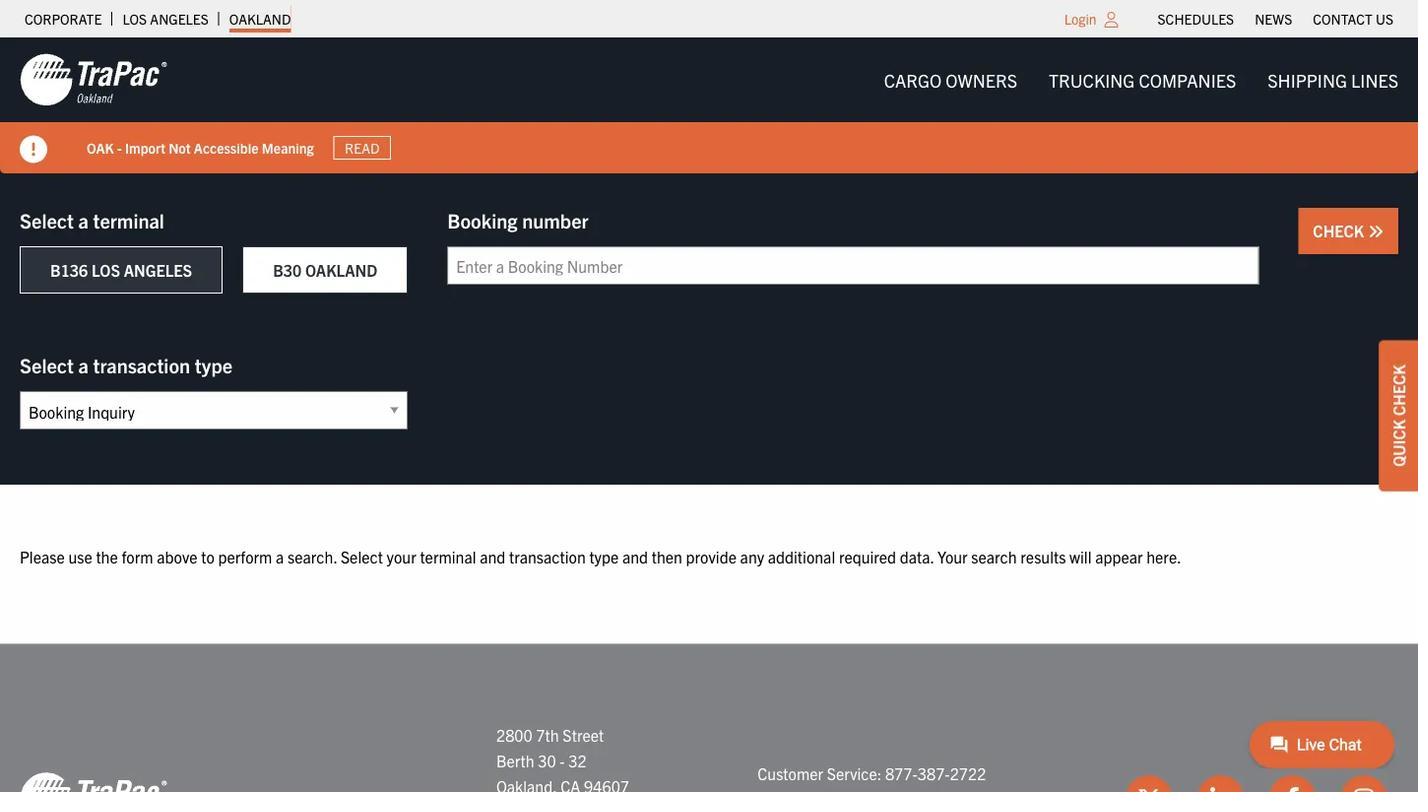 Task type: locate. For each thing, give the bounding box(es) containing it.
berth
[[496, 750, 535, 770]]

0 vertical spatial los
[[123, 10, 147, 28]]

los right corporate link
[[123, 10, 147, 28]]

above
[[157, 546, 198, 566]]

1 horizontal spatial type
[[590, 546, 619, 566]]

solid image
[[20, 135, 47, 163], [1368, 224, 1384, 239]]

1 vertical spatial transaction
[[509, 546, 586, 566]]

customer
[[758, 763, 824, 783]]

- left the 32
[[560, 750, 565, 770]]

select up b136
[[20, 207, 74, 232]]

los angeles
[[123, 10, 209, 28]]

los right b136
[[92, 260, 120, 280]]

1 horizontal spatial and
[[623, 546, 648, 566]]

0 horizontal spatial check
[[1314, 221, 1368, 240]]

oakland
[[229, 10, 291, 28], [305, 260, 378, 280]]

2 and from the left
[[623, 546, 648, 566]]

1 vertical spatial menu bar
[[869, 60, 1415, 100]]

1 vertical spatial oakland
[[305, 260, 378, 280]]

0 vertical spatial check
[[1314, 221, 1368, 240]]

0 vertical spatial terminal
[[93, 207, 164, 232]]

perform
[[218, 546, 272, 566]]

and
[[480, 546, 506, 566], [623, 546, 648, 566]]

light image
[[1105, 12, 1119, 28]]

shipping lines link
[[1252, 60, 1415, 100]]

1 vertical spatial -
[[560, 750, 565, 770]]

menu bar up "shipping"
[[1148, 5, 1404, 33]]

1 oakland image from the top
[[20, 52, 167, 107]]

- right "oak"
[[117, 139, 122, 156]]

32
[[569, 750, 587, 770]]

select left your
[[341, 546, 383, 566]]

data.
[[900, 546, 934, 566]]

1 vertical spatial solid image
[[1368, 224, 1384, 239]]

and right your
[[480, 546, 506, 566]]

us
[[1376, 10, 1394, 28]]

1 horizontal spatial -
[[560, 750, 565, 770]]

news
[[1255, 10, 1293, 28]]

menu bar down light image at the top of the page
[[869, 60, 1415, 100]]

terminal up b136 los angeles
[[93, 207, 164, 232]]

1 vertical spatial type
[[590, 546, 619, 566]]

corporate
[[25, 10, 102, 28]]

read link
[[334, 136, 391, 160]]

menu bar
[[1148, 5, 1404, 33], [869, 60, 1415, 100]]

Booking number text field
[[447, 246, 1259, 285]]

angeles down select a terminal
[[124, 260, 192, 280]]

accessible
[[194, 139, 259, 156]]

b136 los angeles
[[50, 260, 192, 280]]

oakland image
[[20, 52, 167, 107], [20, 771, 167, 792]]

1 vertical spatial angeles
[[124, 260, 192, 280]]

use
[[68, 546, 92, 566]]

a for terminal
[[78, 207, 89, 232]]

0 vertical spatial a
[[78, 207, 89, 232]]

0 horizontal spatial los
[[92, 260, 120, 280]]

387-
[[918, 763, 950, 783]]

oakland right los angeles
[[229, 10, 291, 28]]

terminal
[[93, 207, 164, 232], [420, 546, 476, 566]]

0 vertical spatial solid image
[[20, 135, 47, 163]]

-
[[117, 139, 122, 156], [560, 750, 565, 770]]

- inside 2800 7th street berth 30 - 32 customer service: 877-387-2722
[[560, 750, 565, 770]]

cargo owners
[[884, 68, 1018, 91]]

search
[[972, 546, 1017, 566]]

select down b136
[[20, 352, 74, 377]]

1 horizontal spatial solid image
[[1368, 224, 1384, 239]]

a
[[78, 207, 89, 232], [78, 352, 89, 377], [276, 546, 284, 566]]

1 vertical spatial oakland image
[[20, 771, 167, 792]]

check inside button
[[1314, 221, 1368, 240]]

1 horizontal spatial check
[[1389, 365, 1409, 416]]

los angeles link
[[123, 5, 209, 33]]

b30 oakland
[[273, 260, 378, 280]]

0 vertical spatial menu bar
[[1148, 5, 1404, 33]]

owners
[[946, 68, 1018, 91]]

0 vertical spatial angeles
[[150, 10, 209, 28]]

companies
[[1139, 68, 1237, 91]]

here.
[[1147, 546, 1182, 566]]

will
[[1070, 546, 1092, 566]]

booking
[[447, 207, 518, 232]]

quick check
[[1389, 365, 1409, 467]]

los
[[123, 10, 147, 28], [92, 260, 120, 280]]

additional
[[768, 546, 836, 566]]

0 horizontal spatial and
[[480, 546, 506, 566]]

check button
[[1299, 208, 1399, 254]]

lines
[[1352, 68, 1399, 91]]

angeles left oakland link
[[150, 10, 209, 28]]

0 horizontal spatial transaction
[[93, 352, 190, 377]]

2722
[[950, 763, 987, 783]]

0 horizontal spatial terminal
[[93, 207, 164, 232]]

contact
[[1313, 10, 1373, 28]]

banner
[[0, 37, 1419, 173]]

login
[[1065, 10, 1097, 28]]

then
[[652, 546, 683, 566]]

0 vertical spatial select
[[20, 207, 74, 232]]

oakland right b30 on the left top of the page
[[305, 260, 378, 280]]

provide
[[686, 546, 737, 566]]

terminal right your
[[420, 546, 476, 566]]

1 horizontal spatial los
[[123, 10, 147, 28]]

angeles
[[150, 10, 209, 28], [124, 260, 192, 280]]

0 vertical spatial oakland image
[[20, 52, 167, 107]]

number
[[522, 207, 589, 232]]

any
[[740, 546, 765, 566]]

select
[[20, 207, 74, 232], [20, 352, 74, 377], [341, 546, 383, 566]]

2 oakland image from the top
[[20, 771, 167, 792]]

footer
[[0, 644, 1419, 792]]

1 vertical spatial select
[[20, 352, 74, 377]]

check
[[1314, 221, 1368, 240], [1389, 365, 1409, 416]]

0 horizontal spatial -
[[117, 139, 122, 156]]

a down b136
[[78, 352, 89, 377]]

cargo owners link
[[869, 60, 1033, 100]]

oak - import not accessible meaning
[[87, 139, 314, 156]]

trucking
[[1049, 68, 1135, 91]]

0 horizontal spatial type
[[195, 352, 233, 377]]

2 vertical spatial a
[[276, 546, 284, 566]]

login link
[[1065, 10, 1097, 28]]

type
[[195, 352, 233, 377], [590, 546, 619, 566]]

and left then
[[623, 546, 648, 566]]

a left 'search.'
[[276, 546, 284, 566]]

shipping
[[1268, 68, 1348, 91]]

schedules
[[1158, 10, 1235, 28]]

2800 7th street berth 30 - 32 customer service: 877-387-2722
[[496, 725, 987, 783]]

los inside the los angeles link
[[123, 10, 147, 28]]

0 horizontal spatial oakland
[[229, 10, 291, 28]]

1 vertical spatial a
[[78, 352, 89, 377]]

0 horizontal spatial solid image
[[20, 135, 47, 163]]

a up b136
[[78, 207, 89, 232]]

required
[[839, 546, 897, 566]]

1 vertical spatial terminal
[[420, 546, 476, 566]]

solid image inside check button
[[1368, 224, 1384, 239]]

transaction
[[93, 352, 190, 377], [509, 546, 586, 566]]

877-
[[886, 763, 918, 783]]

contact us
[[1313, 10, 1394, 28]]



Task type: vqa. For each thing, say whether or not it's contained in the screenshot.
cargo
yes



Task type: describe. For each thing, give the bounding box(es) containing it.
the
[[96, 546, 118, 566]]

quick
[[1389, 419, 1409, 467]]

menu bar containing schedules
[[1148, 5, 1404, 33]]

1 horizontal spatial terminal
[[420, 546, 476, 566]]

0 vertical spatial transaction
[[93, 352, 190, 377]]

appear
[[1096, 546, 1143, 566]]

footer containing 2800 7th street
[[0, 644, 1419, 792]]

1 horizontal spatial oakland
[[305, 260, 378, 280]]

to
[[201, 546, 215, 566]]

0 vertical spatial -
[[117, 139, 122, 156]]

cargo
[[884, 68, 942, 91]]

read
[[345, 139, 380, 157]]

contact us link
[[1313, 5, 1394, 33]]

search.
[[288, 546, 337, 566]]

trucking companies link
[[1033, 60, 1252, 100]]

7th
[[536, 725, 559, 745]]

1 horizontal spatial transaction
[[509, 546, 586, 566]]

2800
[[496, 725, 533, 745]]

1 vertical spatial check
[[1389, 365, 1409, 416]]

import
[[125, 139, 166, 156]]

trucking companies
[[1049, 68, 1237, 91]]

meaning
[[262, 139, 314, 156]]

30
[[538, 750, 556, 770]]

form
[[122, 546, 153, 566]]

banner containing cargo owners
[[0, 37, 1419, 173]]

oak
[[87, 139, 114, 156]]

please
[[20, 546, 65, 566]]

menu bar containing cargo owners
[[869, 60, 1415, 100]]

b136
[[50, 260, 88, 280]]

b30
[[273, 260, 302, 280]]

street
[[563, 725, 604, 745]]

2 vertical spatial select
[[341, 546, 383, 566]]

your
[[387, 546, 416, 566]]

a for transaction
[[78, 352, 89, 377]]

select for select a terminal
[[20, 207, 74, 232]]

1 vertical spatial los
[[92, 260, 120, 280]]

1 and from the left
[[480, 546, 506, 566]]

0 vertical spatial oakland
[[229, 10, 291, 28]]

news link
[[1255, 5, 1293, 33]]

not
[[169, 139, 191, 156]]

quick check link
[[1379, 340, 1419, 491]]

oakland link
[[229, 5, 291, 33]]

results
[[1021, 546, 1066, 566]]

shipping lines
[[1268, 68, 1399, 91]]

booking number
[[447, 207, 589, 232]]

please use the form above to perform a search. select your terminal and transaction type and then provide any additional required data. your search results will appear here.
[[20, 546, 1182, 566]]

corporate link
[[25, 5, 102, 33]]

select for select a transaction type
[[20, 352, 74, 377]]

your
[[938, 546, 968, 566]]

select a terminal
[[20, 207, 164, 232]]

service:
[[827, 763, 882, 783]]

schedules link
[[1158, 5, 1235, 33]]

select a transaction type
[[20, 352, 233, 377]]

0 vertical spatial type
[[195, 352, 233, 377]]



